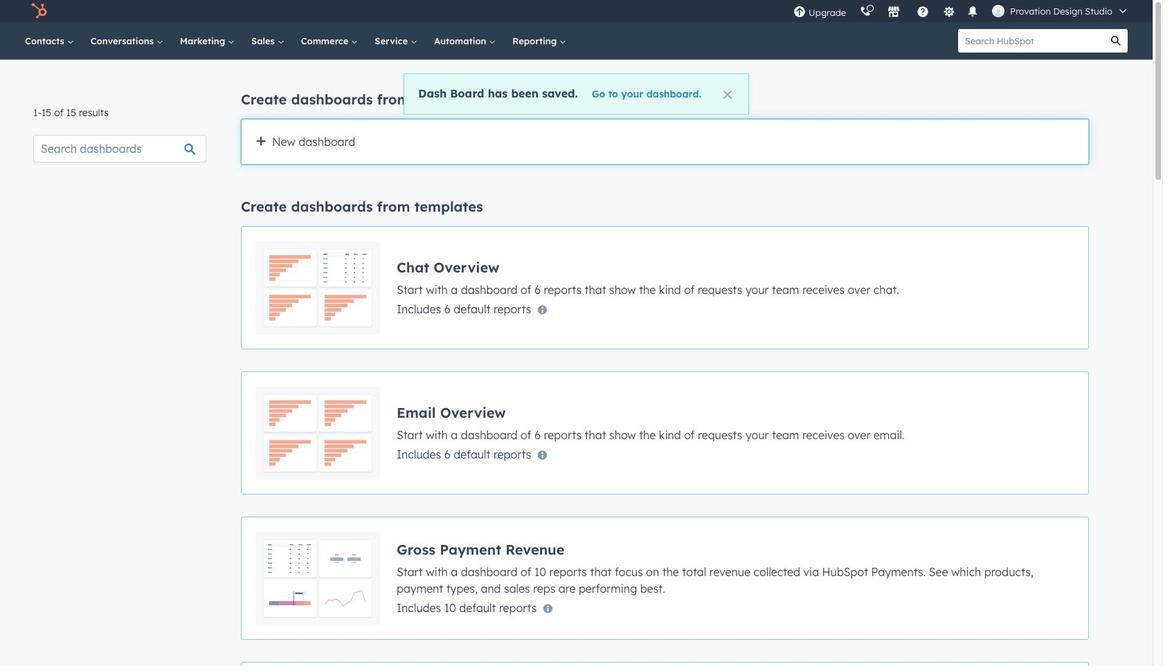 Task type: describe. For each thing, give the bounding box(es) containing it.
james peterson image
[[993, 5, 1005, 17]]

gross payment revenue image
[[256, 532, 380, 626]]

none checkbox gross payment revenue
[[241, 517, 1089, 641]]

Search search field
[[33, 135, 206, 163]]

none checkbox chat overview
[[241, 226, 1089, 350]]

Search HubSpot search field
[[959, 29, 1105, 53]]



Task type: vqa. For each thing, say whether or not it's contained in the screenshot.
Call Analytics
no



Task type: locate. For each thing, give the bounding box(es) containing it.
email overview image
[[256, 386, 380, 481]]

menu
[[787, 0, 1137, 22]]

chat overview image
[[256, 241, 380, 335]]

none checkbox email overview
[[241, 372, 1089, 495]]

None checkbox
[[241, 663, 1089, 667]]

None checkbox
[[241, 119, 1089, 165], [241, 226, 1089, 350], [241, 372, 1089, 495], [241, 517, 1089, 641], [241, 119, 1089, 165]]

alert
[[404, 73, 749, 115]]

close image
[[724, 91, 732, 99]]

marketplaces image
[[888, 6, 900, 19]]



